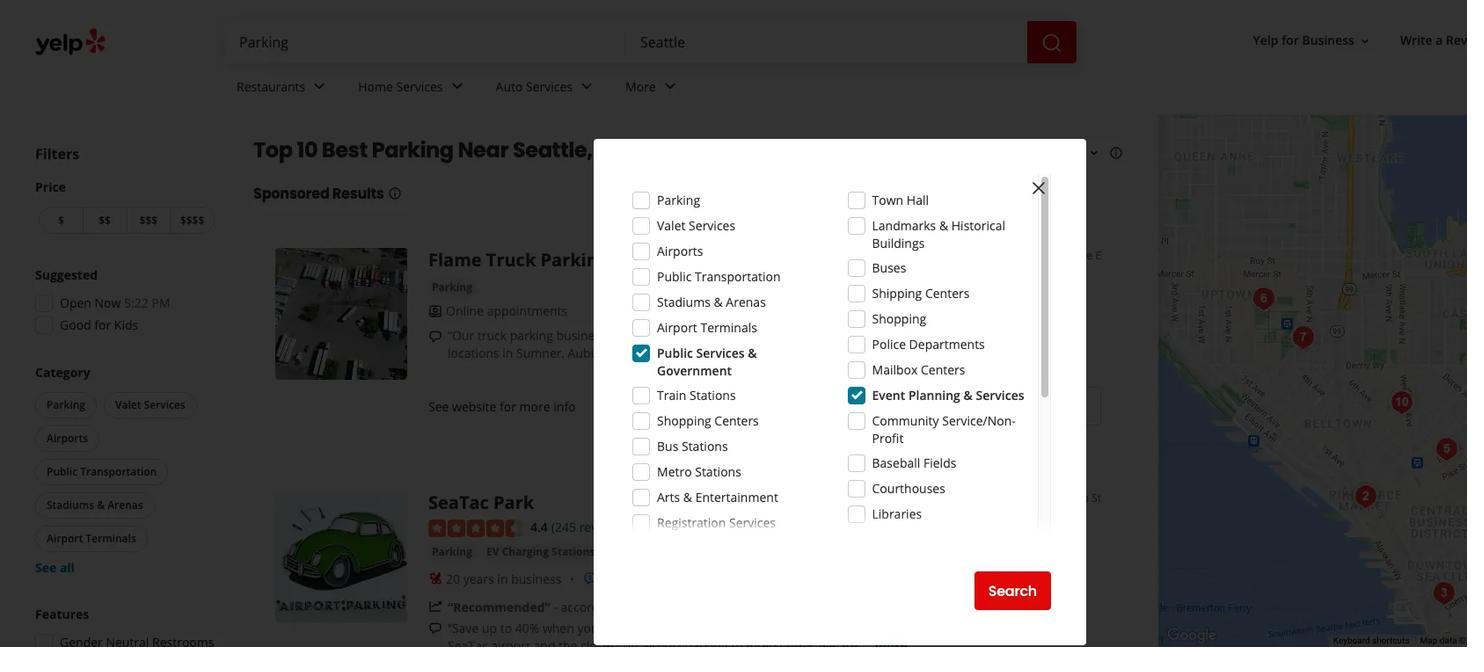 Task type: vqa. For each thing, say whether or not it's contained in the screenshot.
the Maple
yes



Task type: describe. For each thing, give the bounding box(es) containing it.
parking up sumner,
[[510, 327, 553, 344]]

arts
[[657, 489, 680, 506]]

$
[[58, 213, 64, 228]]

truck
[[477, 327, 507, 344]]

stadiums inside search dialog
[[657, 294, 711, 310]]

seattle,
[[513, 135, 593, 164]]

airports inside button
[[47, 431, 88, 446]]

auto
[[496, 78, 523, 95]]

keyboard shortcuts button
[[1333, 635, 1409, 647]]

for for business
[[1282, 32, 1299, 49]]

washington inside "our truck parking business provides daily and monthly parking options at competitive rates at six of our locations in sumner, auburn, and maple valley in washington state. our…"
[[732, 345, 800, 361]]

1 horizontal spatial to
[[620, 599, 632, 615]]

libraries
[[872, 506, 922, 522]]

train stations
[[657, 387, 736, 404]]

experience
[[670, 620, 733, 636]]

"save up to 40% when you prepay and experience the best parking value in seatac! located within one mile of seatac airport and the closest off airport parking to interstate-5, we are…"
[[448, 620, 1079, 647]]

best
[[759, 620, 783, 636]]

of inside "save up to 40% when you prepay and experience the best parking value in seatac! located within one mile of seatac airport and the closest off airport parking to interstate-5, we are…"
[[1067, 620, 1079, 636]]

for for kids
[[94, 317, 111, 333]]

16 chevron down v2 image
[[1358, 34, 1372, 48]]

arenas inside search dialog
[[726, 294, 766, 310]]

see all button
[[35, 559, 75, 576]]

shopping for shopping centers
[[657, 412, 711, 429]]

and up valley at the left of the page
[[693, 327, 715, 344]]

buildings
[[872, 235, 925, 252]]

parking inside 'link'
[[432, 544, 472, 559]]

flame truck parking link
[[428, 248, 608, 272]]

registration
[[657, 515, 726, 531]]

s
[[1052, 491, 1058, 506]]

24 chevron down v2 image for auto services
[[576, 76, 597, 97]]

seatac park image
[[275, 491, 407, 623]]

flame truck parking image
[[275, 248, 407, 380]]

search dialog
[[0, 0, 1467, 647]]

valet services button
[[104, 392, 197, 419]]

interstate-
[[746, 637, 806, 647]]

1 horizontal spatial for
[[500, 398, 516, 415]]

profit
[[872, 430, 904, 447]]

centers for mailbox centers
[[921, 361, 965, 378]]

reviews)
[[579, 519, 627, 536]]

home
[[358, 78, 393, 95]]

airport terminals button
[[35, 526, 148, 552]]

police departments
[[872, 336, 985, 353]]

flame truck parking parking
[[428, 248, 608, 295]]

keyboard
[[1333, 636, 1370, 646]]

seatac park link
[[428, 491, 534, 515]]

entertainment
[[695, 489, 778, 506]]

seatac inside "save up to 40% when you prepay and experience the best parking value in seatac! located within one mile of seatac airport and the closest off airport parking to interstate-5, we are…"
[[448, 637, 488, 647]]

more
[[625, 78, 656, 95]]

& inside public services & government
[[748, 345, 757, 361]]

locations
[[448, 345, 499, 361]]

business
[[1302, 32, 1354, 49]]

& up service/non-
[[964, 387, 973, 404]]

restaurants link
[[223, 63, 344, 114]]

valet services inside search dialog
[[657, 217, 735, 234]]

parking inside search dialog
[[657, 192, 700, 208]]

ev charging stations
[[486, 544, 595, 559]]

40%
[[515, 620, 539, 636]]

keyboard shortcuts
[[1333, 636, 1409, 646]]

stations for train stations
[[690, 387, 736, 404]]

within
[[976, 620, 1011, 636]]

features group
[[30, 606, 218, 647]]

1 vertical spatial parking button
[[35, 392, 97, 419]]

airports inside search dialog
[[657, 243, 703, 259]]

options
[[815, 327, 858, 344]]

"our
[[448, 327, 474, 344]]

all
[[60, 559, 75, 576]]

0 horizontal spatial the
[[559, 637, 577, 647]]

$$$$
[[180, 213, 204, 228]]

metro stations
[[657, 464, 741, 480]]

& up monthly
[[714, 294, 723, 310]]

4.4 star rating image
[[428, 520, 523, 537]]

1 horizontal spatial the
[[737, 620, 755, 636]]

0 vertical spatial seatac
[[428, 491, 489, 515]]

34
[[635, 599, 649, 615]]

meridian garage image
[[1429, 431, 1464, 467]]

baseball fields
[[872, 455, 956, 471]]

stations inside button
[[552, 544, 595, 559]]

bus
[[657, 438, 678, 455]]

event planning & services
[[872, 387, 1024, 404]]

public market parking image
[[1348, 479, 1383, 514]]

2 vertical spatial to
[[731, 637, 743, 647]]

online appointments
[[446, 303, 568, 319]]

yelp for business
[[1253, 32, 1354, 49]]

closest
[[581, 637, 620, 647]]

0 horizontal spatial more
[[519, 398, 550, 415]]

airport inside button
[[47, 531, 83, 546]]

parking inside group
[[47, 398, 85, 412]]

view
[[992, 396, 1025, 416]]

landmarks & historical buildings
[[872, 217, 1005, 252]]

transportation inside search dialog
[[695, 268, 781, 285]]

parking button for first parking 'link' from the bottom
[[428, 543, 476, 561]]

competitive
[[876, 327, 943, 344]]

six
[[993, 327, 1009, 344]]

1 airport from the left
[[491, 637, 530, 647]]

write
[[1400, 32, 1432, 49]]

see for see website for more info
[[428, 398, 449, 415]]

google image
[[1163, 624, 1221, 647]]

business for parking
[[556, 327, 607, 344]]

up
[[482, 620, 497, 636]]

town hall
[[872, 192, 929, 208]]

group containing suggested
[[30, 266, 218, 339]]

now
[[95, 295, 121, 311]]

shipping centers
[[872, 285, 970, 302]]

2 airport from the left
[[642, 637, 682, 647]]

info
[[553, 398, 576, 415]]

1 parking link from the top
[[428, 279, 476, 296]]

2 at from the left
[[979, 327, 990, 344]]

suggested
[[35, 266, 98, 283]]

$$$ button
[[126, 207, 170, 234]]

years
[[463, 571, 494, 587]]

-
[[554, 599, 558, 615]]

parking up state.
[[769, 327, 812, 344]]

buses
[[872, 259, 906, 276]]

parking up "5," in the right bottom of the page
[[786, 620, 830, 636]]

category
[[35, 364, 90, 381]]

& inside button
[[97, 498, 105, 513]]

20
[[446, 571, 460, 587]]

website
[[452, 398, 496, 415]]

website
[[1028, 396, 1085, 416]]

2701 s 200th st
[[1025, 491, 1101, 506]]

16 online appointments v2 image
[[428, 304, 442, 318]]

stadiums & arenas button
[[35, 493, 154, 519]]

see for see all
[[35, 559, 57, 576]]

seatac!
[[881, 620, 924, 636]]

top 10 best parking near seattle, washington
[[253, 135, 727, 164]]

stadiums & arenas inside button
[[47, 498, 143, 513]]

16 info v2 image
[[387, 186, 402, 200]]

"recommended"
[[448, 599, 550, 615]]

0 vertical spatial public
[[657, 268, 692, 285]]

airport terminals inside search dialog
[[657, 319, 757, 336]]

see all
[[35, 559, 75, 576]]

ave
[[1075, 248, 1093, 263]]

2 parking link from the top
[[428, 543, 476, 561]]

map data ©2
[[1420, 636, 1467, 646]]

0 horizontal spatial washington
[[597, 135, 727, 164]]

terminals inside button
[[86, 531, 136, 546]]

stations for metro stations
[[695, 464, 741, 480]]

park
[[493, 491, 534, 515]]

we
[[819, 637, 836, 647]]

good
[[60, 317, 91, 333]]

search image
[[1041, 32, 1062, 53]]

in down truck on the left of page
[[502, 345, 513, 361]]

in right valley at the left of the page
[[718, 345, 728, 361]]

4.4
[[530, 519, 548, 536]]



Task type: locate. For each thing, give the bounding box(es) containing it.
group
[[30, 266, 218, 339], [32, 364, 218, 577]]

1 vertical spatial public transportation
[[47, 464, 157, 479]]

2 vertical spatial centers
[[714, 412, 759, 429]]

public up daily
[[657, 268, 692, 285]]

24 chevron down v2 image right more
[[659, 76, 681, 97]]

airport down 40%
[[491, 637, 530, 647]]

pm
[[152, 295, 170, 311]]

to
[[620, 599, 632, 615], [500, 620, 512, 636], [731, 637, 743, 647]]

centers down departments
[[921, 361, 965, 378]]

community
[[872, 412, 939, 429]]

0 vertical spatial stadiums & arenas
[[657, 294, 766, 310]]

mailbox centers
[[872, 361, 965, 378]]

136th
[[1044, 248, 1072, 263]]

courthouses
[[872, 480, 945, 497]]

1 vertical spatial group
[[32, 364, 218, 577]]

0 vertical spatial of
[[1012, 327, 1023, 344]]

parking
[[372, 135, 454, 164], [657, 192, 700, 208], [540, 248, 608, 272], [432, 280, 472, 295], [47, 398, 85, 412], [432, 544, 472, 559]]

0 horizontal spatial terminals
[[86, 531, 136, 546]]

16 speech v2 image for flame truck parking
[[428, 330, 442, 344]]

good for kids
[[60, 317, 138, 333]]

home services
[[358, 78, 443, 95]]

0 horizontal spatial for
[[94, 317, 111, 333]]

more link
[[611, 63, 695, 114]]

provides
[[610, 327, 659, 344]]

200th
[[1061, 491, 1089, 506]]

parking link up 20
[[428, 543, 476, 561]]

for down now
[[94, 317, 111, 333]]

1 horizontal spatial airports
[[657, 243, 703, 259]]

airports up the public transportation "button"
[[47, 431, 88, 446]]

0 vertical spatial business
[[556, 327, 607, 344]]

stadiums & arenas inside search dialog
[[657, 294, 766, 310]]

to right up
[[500, 620, 512, 636]]

pike place market parking garage image
[[1348, 479, 1383, 514]]

1 vertical spatial see
[[35, 559, 57, 576]]

public transportation up monthly
[[657, 268, 781, 285]]

valet services
[[657, 217, 735, 234], [115, 398, 185, 412]]

0 vertical spatial airport terminals
[[657, 319, 757, 336]]

24 chevron down v2 image for more
[[659, 76, 681, 97]]

central parking pioneer square garage image
[[1426, 576, 1461, 611]]

home services link
[[344, 63, 482, 114]]

arenas up monthly
[[726, 294, 766, 310]]

0 vertical spatial 16 speech v2 image
[[428, 330, 442, 344]]

restaurants
[[237, 78, 305, 95]]

1 vertical spatial airport
[[47, 531, 83, 546]]

for inside group
[[94, 317, 111, 333]]

1 horizontal spatial airport terminals
[[657, 319, 757, 336]]

airport terminals
[[657, 319, 757, 336], [47, 531, 136, 546]]

1 horizontal spatial terminals
[[700, 319, 757, 336]]

0 horizontal spatial valet
[[115, 398, 141, 412]]

0 vertical spatial washington
[[597, 135, 727, 164]]

in up are…"
[[867, 620, 877, 636]]

transportation inside "button"
[[80, 464, 157, 479]]

24 chevron down v2 image
[[309, 76, 330, 97], [576, 76, 597, 97], [659, 76, 681, 97]]

of right mile
[[1067, 620, 1079, 636]]

public inside "button"
[[47, 464, 77, 479]]

seatac
[[428, 491, 489, 515], [448, 637, 488, 647]]

and down provides
[[617, 345, 639, 361]]

parking link up online
[[428, 279, 476, 296]]

(245 reviews)
[[551, 519, 627, 536]]

seatac park
[[428, 491, 534, 515]]

$$$
[[139, 213, 158, 228]]

at up our…" on the right bottom
[[862, 327, 873, 344]]

view website
[[992, 396, 1085, 416]]

24 chevron down v2 image right auto services
[[576, 76, 597, 97]]

16 trending v2 image
[[428, 600, 442, 614]]

stadiums inside button
[[47, 498, 94, 513]]

parking button
[[428, 279, 476, 296], [35, 392, 97, 419], [428, 543, 476, 561]]

valet inside search dialog
[[657, 217, 686, 234]]

off
[[623, 637, 639, 647]]

24 chevron down v2 image for restaurants
[[309, 76, 330, 97]]

state.
[[803, 345, 835, 361]]

centers for shopping centers
[[714, 412, 759, 429]]

centers down train stations
[[714, 412, 759, 429]]

user actions element
[[1239, 25, 1467, 60]]

2 vertical spatial for
[[500, 398, 516, 415]]

0 vertical spatial shopping
[[872, 310, 926, 327]]

0 vertical spatial valet services
[[657, 217, 735, 234]]

1 vertical spatial airport terminals
[[47, 531, 136, 546]]

airports up daily
[[657, 243, 703, 259]]

1 horizontal spatial public transportation
[[657, 268, 781, 285]]

2110
[[1017, 248, 1041, 263]]

shopping for shopping
[[872, 310, 926, 327]]

& inside landmarks & historical buildings
[[939, 217, 948, 234]]

public transportation inside search dialog
[[657, 268, 781, 285]]

1 vertical spatial parking link
[[428, 543, 476, 561]]

train
[[657, 387, 686, 404]]

16 speech v2 image
[[428, 330, 442, 344], [428, 622, 442, 636]]

1 vertical spatial terminals
[[86, 531, 136, 546]]

for
[[1282, 32, 1299, 49], [94, 317, 111, 333], [500, 398, 516, 415]]

centers for shipping centers
[[925, 285, 970, 302]]

arenas down the public transportation "button"
[[107, 498, 143, 513]]

1 vertical spatial stadiums & arenas
[[47, 498, 143, 513]]

1 horizontal spatial shopping
[[872, 310, 926, 327]]

according
[[561, 599, 617, 615]]

16 years in business v2 image
[[428, 572, 442, 586]]

1 horizontal spatial valet
[[657, 217, 686, 234]]

value
[[833, 620, 864, 636]]

landmarks
[[872, 217, 936, 234]]

free estimates
[[601, 571, 685, 587]]

0 vertical spatial airport
[[657, 319, 697, 336]]

0 horizontal spatial valet services
[[115, 398, 185, 412]]

community service/non- profit
[[872, 412, 1016, 447]]

more left the info
[[519, 398, 550, 415]]

1 horizontal spatial transportation
[[695, 268, 781, 285]]

16 speech v2 image down the "16 trending v2" 'icon'
[[428, 622, 442, 636]]

0 vertical spatial more
[[877, 345, 910, 361]]

maple
[[642, 345, 678, 361]]

ev charging stations link
[[483, 543, 598, 561]]

seatac up 4.4 star rating image
[[428, 491, 489, 515]]

16 info v2 image
[[1109, 146, 1123, 160]]

stadiums & arenas up monthly
[[657, 294, 766, 310]]

0 vertical spatial group
[[30, 266, 218, 339]]

airport right off
[[642, 637, 682, 647]]

airport terminals down stadiums & arenas button
[[47, 531, 136, 546]]

stations up shopping centers
[[690, 387, 736, 404]]

are…"
[[839, 637, 872, 647]]

services inside public services & government
[[696, 345, 745, 361]]

price group
[[35, 179, 218, 237]]

parking button for 1st parking 'link'
[[428, 279, 476, 296]]

1 24 chevron down v2 image from the left
[[309, 76, 330, 97]]

planning
[[908, 387, 960, 404]]

3 24 chevron down v2 image from the left
[[659, 76, 681, 97]]

more
[[877, 345, 910, 361], [519, 398, 550, 415]]

1 vertical spatial airports
[[47, 431, 88, 446]]

1 horizontal spatial more
[[877, 345, 910, 361]]

parking garage image
[[1384, 385, 1419, 420]]

of right six
[[1012, 327, 1023, 344]]

5,
[[806, 637, 816, 647]]

2 horizontal spatial for
[[1282, 32, 1299, 49]]

parking button up online
[[428, 279, 476, 296]]

20 years in business
[[446, 571, 561, 587]]

parking down experience
[[685, 637, 728, 647]]

0 horizontal spatial airport
[[47, 531, 83, 546]]

transportation up stadiums & arenas button
[[80, 464, 157, 479]]

for right website
[[500, 398, 516, 415]]

washington down monthly
[[732, 345, 800, 361]]

1 vertical spatial washington
[[732, 345, 800, 361]]

& down the public transportation "button"
[[97, 498, 105, 513]]

0 vertical spatial stadiums
[[657, 294, 711, 310]]

and
[[693, 327, 715, 344], [617, 345, 639, 361], [645, 620, 667, 636], [533, 637, 555, 647]]

0 horizontal spatial see
[[35, 559, 57, 576]]

see left all
[[35, 559, 57, 576]]

parking link
[[428, 279, 476, 296], [428, 543, 476, 561]]

more down the 'competitive'
[[877, 345, 910, 361]]

valley
[[681, 345, 714, 361]]

map region
[[1123, 103, 1467, 647]]

0 horizontal spatial public transportation
[[47, 464, 157, 479]]

"save
[[448, 620, 479, 636]]

0 horizontal spatial shopping
[[657, 412, 711, 429]]

business for in
[[511, 571, 561, 587]]

public transportation inside "button"
[[47, 464, 157, 479]]

charging
[[502, 544, 549, 559]]

public transportation
[[657, 268, 781, 285], [47, 464, 157, 479]]

map
[[1420, 636, 1437, 646]]

ev charging stations button
[[483, 543, 598, 561]]

ev
[[486, 544, 499, 559]]

public down daily
[[657, 345, 693, 361]]

1 vertical spatial business
[[511, 571, 561, 587]]

1 vertical spatial the
[[559, 637, 577, 647]]

2 16 speech v2 image from the top
[[428, 622, 442, 636]]

0 horizontal spatial airport
[[491, 637, 530, 647]]

1 horizontal spatial washington
[[732, 345, 800, 361]]

1 16 speech v2 image from the top
[[428, 330, 442, 344]]

& right arts
[[683, 489, 692, 506]]

arenas
[[726, 294, 766, 310], [107, 498, 143, 513]]

1 vertical spatial more
[[519, 398, 550, 415]]

1 horizontal spatial of
[[1067, 620, 1079, 636]]

1 vertical spatial for
[[94, 317, 111, 333]]

1 vertical spatial valet services
[[115, 398, 185, 412]]

group containing category
[[32, 364, 218, 577]]

1 horizontal spatial valet services
[[657, 217, 735, 234]]

0 vertical spatial the
[[737, 620, 755, 636]]

komo plaza garage image
[[1285, 320, 1321, 355]]

write a rev link
[[1393, 25, 1467, 57]]

"our truck parking business provides daily and monthly parking options at competitive rates at six of our locations in sumner, auburn, and maple valley in washington state. our…"
[[448, 327, 1047, 361]]

auto services
[[496, 78, 573, 95]]

0 horizontal spatial airport terminals
[[47, 531, 136, 546]]

and down users
[[645, 620, 667, 636]]

1 horizontal spatial 24 chevron down v2 image
[[576, 76, 597, 97]]

1 horizontal spatial airport
[[642, 637, 682, 647]]

$ button
[[39, 207, 82, 234]]

terminals down stadiums & arenas button
[[86, 531, 136, 546]]

& left historical
[[939, 217, 948, 234]]

0 vertical spatial airports
[[657, 243, 703, 259]]

0 horizontal spatial 24 chevron down v2 image
[[309, 76, 330, 97]]

shopping up bus stations
[[657, 412, 711, 429]]

the left best
[[737, 620, 755, 636]]

stadiums & arenas down the public transportation "button"
[[47, 498, 143, 513]]

airport up maple
[[657, 319, 697, 336]]

0 horizontal spatial transportation
[[80, 464, 157, 479]]

0 vertical spatial transportation
[[695, 268, 781, 285]]

to left 34
[[620, 599, 632, 615]]

our…"
[[838, 345, 874, 361]]

estimates
[[629, 571, 685, 587]]

terminals up valley at the left of the page
[[700, 319, 757, 336]]

1 horizontal spatial stadiums & arenas
[[657, 294, 766, 310]]

located
[[927, 620, 973, 636]]

public transportation up stadiums & arenas button
[[47, 464, 157, 479]]

0 vertical spatial valet
[[657, 217, 686, 234]]

1 horizontal spatial see
[[428, 398, 449, 415]]

in inside "save up to 40% when you prepay and experience the best parking value in seatac! located within one mile of seatac airport and the closest off airport parking to interstate-5, we are…"
[[867, 620, 877, 636]]

2 vertical spatial parking button
[[428, 543, 476, 561]]

0 vertical spatial arenas
[[726, 294, 766, 310]]

airport terminals up valley at the left of the page
[[657, 319, 757, 336]]

public down airports button
[[47, 464, 77, 479]]

public inside public services & government
[[657, 345, 693, 361]]

for inside the yelp for business button
[[1282, 32, 1299, 49]]

24 chevron down v2 image
[[446, 76, 468, 97]]

0 vertical spatial for
[[1282, 32, 1299, 49]]

24 chevron down v2 image inside 'restaurants' link
[[309, 76, 330, 97]]

the down when
[[559, 637, 577, 647]]

public services & government
[[657, 345, 757, 379]]

arenas inside button
[[107, 498, 143, 513]]

seattle center image
[[1246, 281, 1281, 316]]

0 vertical spatial see
[[428, 398, 449, 415]]

stadiums up daily
[[657, 294, 711, 310]]

business categories element
[[223, 63, 1467, 114]]

event
[[872, 387, 905, 404]]

rev
[[1446, 32, 1467, 49]]

business
[[556, 327, 607, 344], [511, 571, 561, 587]]

0 horizontal spatial at
[[862, 327, 873, 344]]

airport
[[657, 319, 697, 336], [47, 531, 83, 546]]

24 chevron down v2 image inside more link
[[659, 76, 681, 97]]

2 24 chevron down v2 image from the left
[[576, 76, 597, 97]]

stations down shopping centers
[[682, 438, 728, 455]]

seatac down "save
[[448, 637, 488, 647]]

arts & entertainment
[[657, 489, 778, 506]]

best
[[322, 135, 368, 164]]

airport inside search dialog
[[657, 319, 697, 336]]

valet services inside button
[[115, 398, 185, 412]]

0 vertical spatial centers
[[925, 285, 970, 302]]

more link
[[877, 345, 910, 361]]

2 horizontal spatial to
[[731, 637, 743, 647]]

business down ev charging stations link
[[511, 571, 561, 587]]

shopping down shipping
[[872, 310, 926, 327]]

at left six
[[979, 327, 990, 344]]

10
[[297, 135, 318, 164]]

services inside button
[[144, 398, 185, 412]]

sponsored
[[253, 184, 329, 204]]

to down experience
[[731, 637, 743, 647]]

centers
[[925, 285, 970, 302], [921, 361, 965, 378], [714, 412, 759, 429]]

1 vertical spatial of
[[1067, 620, 1079, 636]]

washington down more link
[[597, 135, 727, 164]]

0 vertical spatial public transportation
[[657, 268, 781, 285]]

in right years at the left bottom
[[497, 571, 508, 587]]

1 horizontal spatial at
[[979, 327, 990, 344]]

see left website
[[428, 398, 449, 415]]

stadiums up airport terminals button
[[47, 498, 94, 513]]

1 vertical spatial arenas
[[107, 498, 143, 513]]

see inside group
[[35, 559, 57, 576]]

bus stations
[[657, 438, 728, 455]]

0 vertical spatial to
[[620, 599, 632, 615]]

1 horizontal spatial stadiums
[[657, 294, 711, 310]]

0 horizontal spatial to
[[500, 620, 512, 636]]

flame
[[428, 248, 482, 272]]

16 free estimates v2 image
[[583, 572, 597, 586]]

town
[[872, 192, 903, 208]]

1 horizontal spatial airport
[[657, 319, 697, 336]]

stations up 'arts & entertainment'
[[695, 464, 741, 480]]

0 vertical spatial terminals
[[700, 319, 757, 336]]

1 vertical spatial to
[[500, 620, 512, 636]]

write a rev
[[1400, 32, 1467, 49]]

1 vertical spatial centers
[[921, 361, 965, 378]]

close image
[[1028, 177, 1049, 199]]

yelp for business button
[[1246, 25, 1379, 57]]

sponsored results
[[253, 184, 384, 204]]

1 vertical spatial transportation
[[80, 464, 157, 479]]

2701
[[1025, 491, 1049, 506]]

parking button down the category on the left of the page
[[35, 392, 97, 419]]

appointments
[[487, 303, 568, 319]]

shipping
[[872, 285, 922, 302]]

0 horizontal spatial of
[[1012, 327, 1023, 344]]

airport up all
[[47, 531, 83, 546]]

24 chevron down v2 image inside auto services link
[[576, 76, 597, 97]]

business inside "our truck parking business provides daily and monthly parking options at competitive rates at six of our locations in sumner, auburn, and maple valley in washington state. our…"
[[556, 327, 607, 344]]

of inside "our truck parking business provides daily and monthly parking options at competitive rates at six of our locations in sumner, auburn, and maple valley in washington state. our…"
[[1012, 327, 1023, 344]]

stations for bus stations
[[682, 438, 728, 455]]

0 horizontal spatial stadiums & arenas
[[47, 498, 143, 513]]

None search field
[[225, 21, 1080, 63]]

1 vertical spatial stadiums
[[47, 498, 94, 513]]

and down when
[[533, 637, 555, 647]]

stations down (245
[[552, 544, 595, 559]]

2 horizontal spatial 24 chevron down v2 image
[[659, 76, 681, 97]]

16 speech v2 image down 16 online appointments v2 image
[[428, 330, 442, 344]]

1 at from the left
[[862, 327, 873, 344]]

our
[[1027, 327, 1047, 344]]

0 horizontal spatial arenas
[[107, 498, 143, 513]]

valet inside valet services button
[[115, 398, 141, 412]]

0 horizontal spatial airports
[[47, 431, 88, 446]]

business up auburn,
[[556, 327, 607, 344]]

(245 reviews) link
[[551, 517, 627, 537]]

kids
[[114, 317, 138, 333]]

1 vertical spatial valet
[[115, 398, 141, 412]]

transportation
[[695, 268, 781, 285], [80, 464, 157, 479]]

for right the yelp
[[1282, 32, 1299, 49]]

24 chevron down v2 image right restaurants
[[309, 76, 330, 97]]

airport terminals inside button
[[47, 531, 136, 546]]

0 horizontal spatial stadiums
[[47, 498, 94, 513]]

parking button up 20
[[428, 543, 476, 561]]

1 vertical spatial public
[[657, 345, 693, 361]]

1 vertical spatial 16 speech v2 image
[[428, 622, 442, 636]]

16 speech v2 image for seatac park
[[428, 622, 442, 636]]

terminals inside search dialog
[[700, 319, 757, 336]]

& down monthly
[[748, 345, 757, 361]]

1 vertical spatial seatac
[[448, 637, 488, 647]]

you
[[577, 620, 599, 636]]

centers up rates
[[925, 285, 970, 302]]

transportation up monthly
[[695, 268, 781, 285]]



